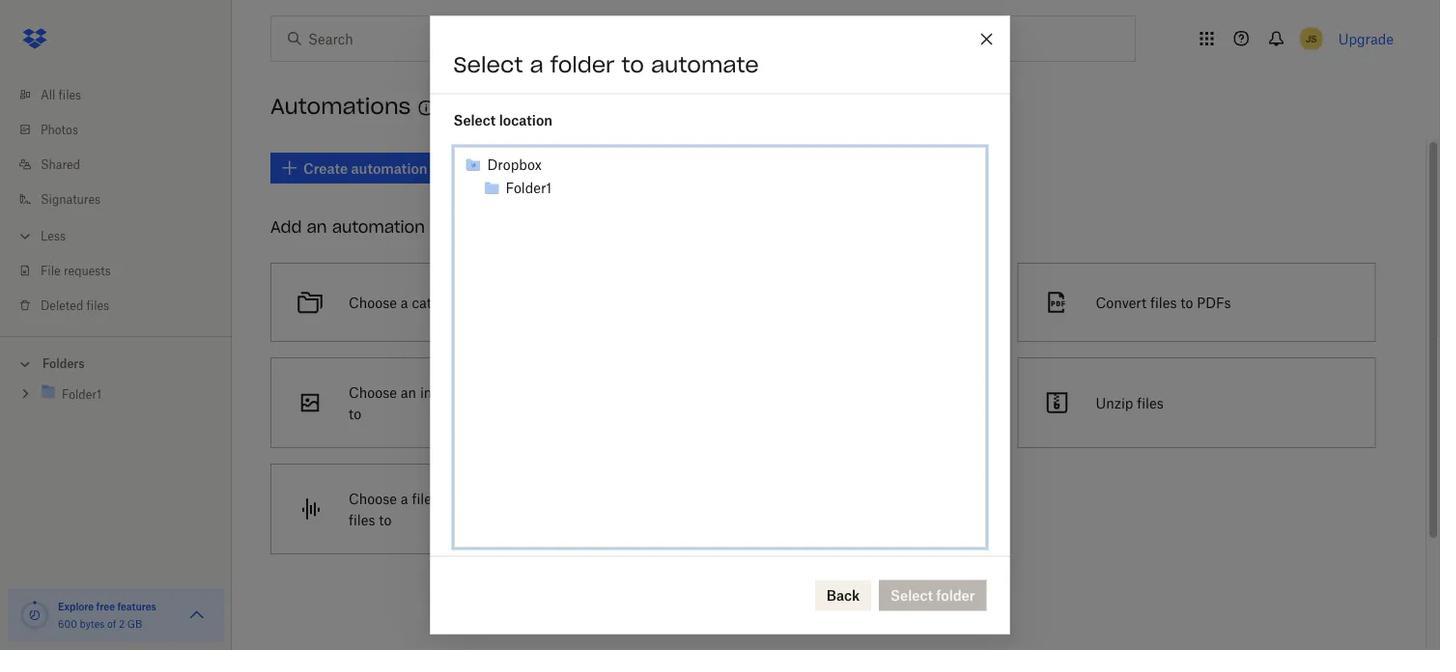 Task type: describe. For each thing, give the bounding box(es) containing it.
all files link
[[15, 77, 232, 112]]

convert files to pdfs
[[1096, 294, 1231, 311]]

unzip files
[[1096, 395, 1164, 411]]

select location
[[454, 112, 553, 128]]

add
[[270, 217, 302, 237]]

choose an image format to convert files to button
[[263, 350, 636, 456]]

deleted files
[[41, 298, 109, 313]]

dropbox
[[487, 157, 542, 173]]

select for select a folder to automate
[[454, 51, 523, 78]]

select a folder to automate dialog
[[430, 16, 1010, 634]]

a for folder
[[530, 51, 544, 78]]

a for file
[[401, 490, 408, 507]]

gb
[[127, 618, 142, 630]]

folders
[[43, 356, 85, 371]]

choose a category to sort files by
[[349, 294, 561, 311]]

explore free features 600 bytes of 2 gb
[[58, 600, 156, 630]]

photos link
[[15, 112, 232, 147]]

files inside choose a category to sort files by button
[[516, 294, 542, 311]]

unzip
[[1096, 395, 1134, 411]]

to inside "dialog"
[[622, 51, 644, 78]]

all files
[[41, 87, 81, 102]]

an for add
[[307, 217, 327, 237]]

less
[[41, 228, 66, 243]]

2
[[119, 618, 125, 630]]

convert files to pdfs button
[[1010, 255, 1384, 350]]

files inside unzip files button
[[1137, 395, 1164, 411]]

files inside choose a file format to convert audio files to
[[349, 512, 375, 528]]

convert for files
[[526, 384, 574, 400]]

shared
[[41, 157, 80, 171]]

choose a file format to convert audio files to
[[349, 490, 585, 528]]

sort
[[487, 294, 512, 311]]

files inside all files link
[[59, 87, 81, 102]]

automate
[[651, 51, 759, 78]]

automations
[[270, 93, 411, 120]]

deleted files link
[[15, 288, 232, 323]]

features
[[117, 600, 156, 612]]

pdfs
[[1197, 294, 1231, 311]]

requests
[[64, 263, 111, 278]]

free
[[96, 600, 115, 612]]

folder1
[[506, 180, 552, 196]]

upgrade link
[[1339, 30, 1394, 47]]

choose for choose a file format to convert audio files to
[[349, 490, 397, 507]]

files inside convert files to pdfs button
[[1151, 294, 1177, 311]]

deleted
[[41, 298, 83, 313]]

explore
[[58, 600, 94, 612]]

choose for choose an image format to convert files to
[[349, 384, 397, 400]]

photos
[[41, 122, 78, 137]]

files inside 'choose an image format to convert files to'
[[578, 384, 604, 400]]

format for file
[[435, 490, 478, 507]]

add an automation
[[270, 217, 425, 237]]

back button
[[815, 580, 871, 611]]

signatures link
[[15, 182, 232, 216]]



Task type: locate. For each thing, give the bounding box(es) containing it.
select
[[454, 51, 523, 78], [454, 112, 496, 128]]

folder
[[550, 51, 615, 78]]

signatures
[[41, 192, 101, 206]]

choose left file
[[349, 490, 397, 507]]

convert
[[1096, 294, 1147, 311]]

list containing all files
[[0, 66, 232, 336]]

600
[[58, 618, 77, 630]]

0 vertical spatial select
[[454, 51, 523, 78]]

select a folder to automate
[[454, 51, 759, 78]]

files
[[59, 87, 81, 102], [516, 294, 542, 311], [1151, 294, 1177, 311], [87, 298, 109, 313], [578, 384, 604, 400], [1137, 395, 1164, 411], [349, 512, 375, 528]]

group
[[464, 153, 976, 199]]

choose inside choose a category to sort files by button
[[349, 294, 397, 311]]

choose an image format to convert files to
[[349, 384, 604, 422]]

select for select location
[[454, 112, 496, 128]]

a
[[530, 51, 544, 78], [401, 294, 408, 311], [401, 490, 408, 507]]

upgrade
[[1339, 30, 1394, 47]]

less image
[[15, 227, 35, 246]]

format inside choose a file format to convert audio files to
[[435, 490, 478, 507]]

add an automation main content
[[263, 139, 1426, 650]]

1 vertical spatial a
[[401, 294, 408, 311]]

bytes
[[80, 618, 105, 630]]

an
[[307, 217, 327, 237], [401, 384, 416, 400]]

dropbox image
[[15, 19, 54, 58]]

a left folder at top left
[[530, 51, 544, 78]]

file
[[412, 490, 432, 507]]

choose a category to sort files by button
[[263, 255, 636, 350]]

format for image
[[464, 384, 506, 400]]

1 vertical spatial choose
[[349, 384, 397, 400]]

file
[[41, 263, 61, 278]]

location
[[499, 112, 553, 128]]

1 choose from the top
[[349, 294, 397, 311]]

group inside select a folder to automate "dialog"
[[464, 153, 976, 199]]

format right image
[[464, 384, 506, 400]]

a for category
[[401, 294, 408, 311]]

1 horizontal spatial an
[[401, 384, 416, 400]]

3 choose from the top
[[349, 490, 397, 507]]

1 vertical spatial format
[[435, 490, 478, 507]]

convert for audio
[[498, 490, 546, 507]]

category
[[412, 294, 467, 311]]

0 vertical spatial convert
[[526, 384, 574, 400]]

a inside choose a file format to convert audio files to
[[401, 490, 408, 507]]

a left file
[[401, 490, 408, 507]]

choose
[[349, 294, 397, 311], [349, 384, 397, 400], [349, 490, 397, 507]]

a left category
[[401, 294, 408, 311]]

1 select from the top
[[454, 51, 523, 78]]

convert inside choose a file format to convert audio files to
[[498, 490, 546, 507]]

automation
[[332, 217, 425, 237]]

format right file
[[435, 490, 478, 507]]

folders button
[[0, 349, 232, 377]]

0 vertical spatial format
[[464, 384, 506, 400]]

of
[[107, 618, 116, 630]]

an right add
[[307, 217, 327, 237]]

2 select from the top
[[454, 112, 496, 128]]

0 vertical spatial choose
[[349, 294, 397, 311]]

2 choose from the top
[[349, 384, 397, 400]]

list
[[0, 66, 232, 336]]

1 vertical spatial an
[[401, 384, 416, 400]]

click to watch a demo video image
[[415, 97, 438, 120]]

file requests
[[41, 263, 111, 278]]

choose inside choose a file format to convert audio files to
[[349, 490, 397, 507]]

0 vertical spatial an
[[307, 217, 327, 237]]

choose inside 'choose an image format to convert files to'
[[349, 384, 397, 400]]

an inside 'choose an image format to convert files to'
[[401, 384, 416, 400]]

convert left "audio"
[[498, 490, 546, 507]]

files inside deleted files link
[[87, 298, 109, 313]]

choose left image
[[349, 384, 397, 400]]

2 vertical spatial choose
[[349, 490, 397, 507]]

all
[[41, 87, 55, 102]]

image
[[420, 384, 460, 400]]

convert
[[526, 384, 574, 400], [498, 490, 546, 507]]

select up select location
[[454, 51, 523, 78]]

format inside 'choose an image format to convert files to'
[[464, 384, 506, 400]]

2 vertical spatial a
[[401, 490, 408, 507]]

quota usage element
[[19, 600, 50, 631]]

select right click to watch a demo video 'icon'
[[454, 112, 496, 128]]

file requests link
[[15, 253, 232, 288]]

an for choose
[[401, 384, 416, 400]]

a inside "dialog"
[[530, 51, 544, 78]]

an left image
[[401, 384, 416, 400]]

1 vertical spatial select
[[454, 112, 496, 128]]

0 horizontal spatial an
[[307, 217, 327, 237]]

0 vertical spatial a
[[530, 51, 544, 78]]

choose for choose a category to sort files by
[[349, 294, 397, 311]]

choose a file format to convert audio files to button
[[263, 456, 636, 562]]

choose left category
[[349, 294, 397, 311]]

to
[[622, 51, 644, 78], [471, 294, 484, 311], [1181, 294, 1193, 311], [510, 384, 523, 400], [349, 405, 361, 422], [482, 490, 494, 507], [379, 512, 392, 528]]

by
[[546, 294, 561, 311]]

group containing dropbox
[[464, 153, 976, 199]]

convert inside 'choose an image format to convert files to'
[[526, 384, 574, 400]]

back
[[827, 587, 860, 604]]

convert down by
[[526, 384, 574, 400]]

audio
[[549, 490, 585, 507]]

shared link
[[15, 147, 232, 182]]

format
[[464, 384, 506, 400], [435, 490, 478, 507]]

unzip files button
[[1010, 350, 1384, 456]]

1 vertical spatial convert
[[498, 490, 546, 507]]



Task type: vqa. For each thing, say whether or not it's contained in the screenshot.
ADD AN AUTOMATION
yes



